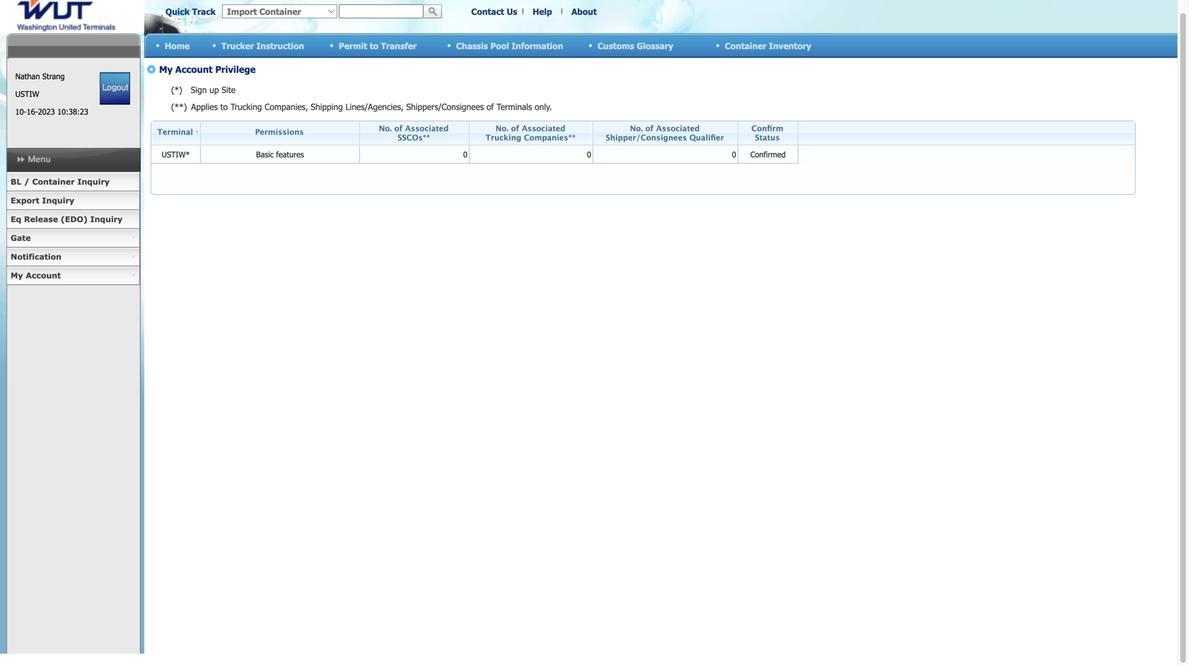 Task type: vqa. For each thing, say whether or not it's contained in the screenshot.
text box
yes



Task type: describe. For each thing, give the bounding box(es) containing it.
my account
[[11, 271, 61, 280]]

trucker
[[221, 41, 254, 51]]

instruction
[[257, 41, 304, 51]]

help
[[533, 6, 552, 16]]

pool
[[491, 41, 509, 51]]

eq release (edo) inquiry
[[11, 214, 123, 224]]

bl
[[11, 177, 22, 186]]

(edo)
[[61, 214, 88, 224]]

10:38:23
[[57, 107, 88, 116]]

my
[[11, 271, 23, 280]]

help link
[[533, 6, 552, 16]]

10-16-2023 10:38:23
[[15, 107, 88, 116]]

release
[[24, 214, 58, 224]]

inquiry for (edo)
[[90, 214, 123, 224]]

gate
[[11, 233, 31, 243]]

contact us link
[[472, 6, 518, 16]]

trucker instruction
[[221, 41, 304, 51]]

gate link
[[6, 229, 140, 248]]

nathan
[[15, 71, 40, 81]]

customs
[[598, 41, 635, 51]]

16-
[[27, 107, 38, 116]]

bl / container inquiry
[[11, 177, 110, 186]]

login image
[[100, 72, 130, 105]]

export
[[11, 196, 39, 205]]

notification
[[11, 252, 62, 261]]

0 horizontal spatial container
[[32, 177, 75, 186]]

contact us
[[472, 6, 518, 16]]

track
[[192, 6, 216, 16]]

inventory
[[769, 41, 812, 51]]

transfer
[[381, 41, 417, 51]]

about
[[572, 6, 597, 16]]

quick
[[166, 6, 190, 16]]

to
[[370, 41, 379, 51]]

permit to transfer
[[339, 41, 417, 51]]



Task type: locate. For each thing, give the bounding box(es) containing it.
customs glossary
[[598, 41, 674, 51]]

about link
[[572, 6, 597, 16]]

chassis
[[456, 41, 488, 51]]

0 vertical spatial inquiry
[[77, 177, 110, 186]]

home
[[165, 41, 190, 51]]

container up 'export inquiry'
[[32, 177, 75, 186]]

strang
[[42, 71, 65, 81]]

eq release (edo) inquiry link
[[6, 210, 140, 229]]

/
[[24, 177, 30, 186]]

inquiry up export inquiry link
[[77, 177, 110, 186]]

notification link
[[6, 248, 140, 266]]

quick track
[[166, 6, 216, 16]]

inquiry for container
[[77, 177, 110, 186]]

2 vertical spatial inquiry
[[90, 214, 123, 224]]

permit
[[339, 41, 367, 51]]

export inquiry
[[11, 196, 74, 205]]

container inventory
[[725, 41, 812, 51]]

nathan strang
[[15, 71, 65, 81]]

contact
[[472, 6, 505, 16]]

1 horizontal spatial container
[[725, 41, 767, 51]]

10-
[[15, 107, 27, 116]]

ustiw
[[15, 89, 39, 99]]

information
[[512, 41, 564, 51]]

1 vertical spatial container
[[32, 177, 75, 186]]

glossary
[[637, 41, 674, 51]]

us
[[507, 6, 518, 16]]

None text field
[[339, 4, 424, 18]]

container left inventory
[[725, 41, 767, 51]]

2023
[[38, 107, 55, 116]]

inquiry right (edo)
[[90, 214, 123, 224]]

chassis pool information
[[456, 41, 564, 51]]

inquiry
[[77, 177, 110, 186], [42, 196, 74, 205], [90, 214, 123, 224]]

0 vertical spatial container
[[725, 41, 767, 51]]

bl / container inquiry link
[[6, 173, 140, 191]]

container
[[725, 41, 767, 51], [32, 177, 75, 186]]

account
[[26, 271, 61, 280]]

eq
[[11, 214, 21, 224]]

inquiry down bl / container inquiry
[[42, 196, 74, 205]]

my account link
[[6, 266, 140, 285]]

1 vertical spatial inquiry
[[42, 196, 74, 205]]

export inquiry link
[[6, 191, 140, 210]]



